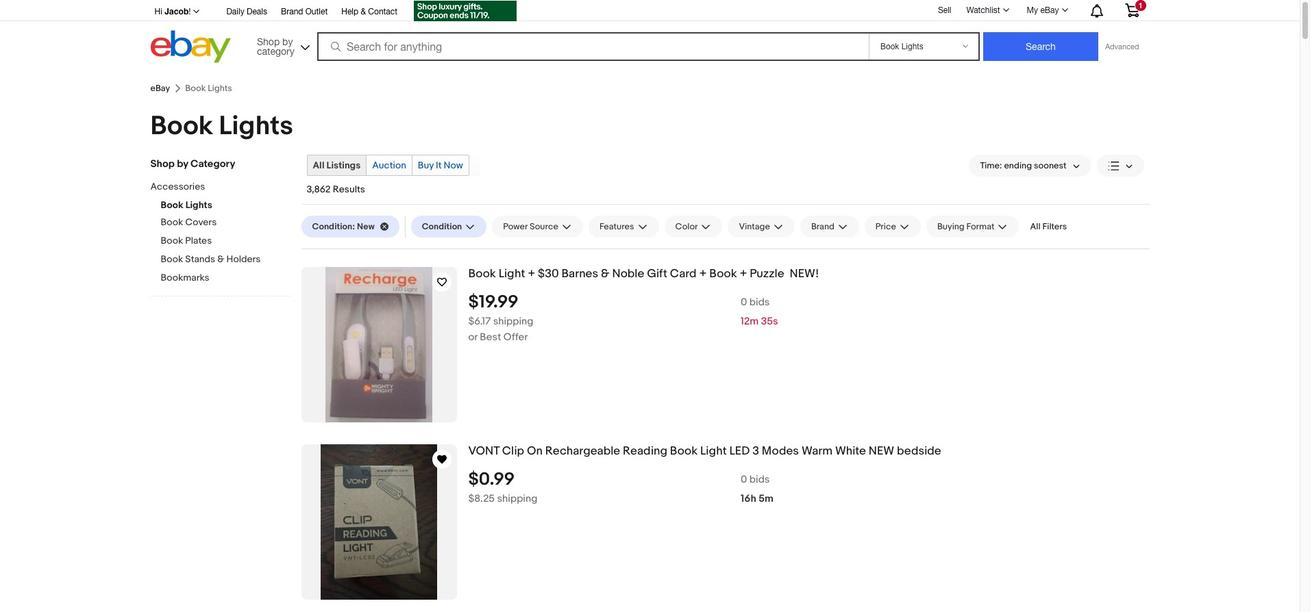 Task type: vqa. For each thing, say whether or not it's contained in the screenshot.
$68.99 off
no



Task type: describe. For each thing, give the bounding box(es) containing it.
1 vertical spatial light
[[701, 445, 727, 459]]

book left covers
[[161, 217, 183, 228]]

0 bids $8.25 shipping
[[469, 474, 770, 506]]

features button
[[589, 216, 659, 238]]

35s
[[762, 315, 779, 328]]

soonest
[[1035, 160, 1067, 171]]

led
[[730, 445, 750, 459]]

$19.99
[[469, 292, 519, 313]]

vont
[[469, 445, 500, 459]]

condition
[[422, 221, 462, 232]]

gift
[[647, 267, 668, 281]]

vintage
[[739, 221, 771, 232]]

time: ending soonest
[[981, 160, 1067, 171]]

brand outlet
[[281, 7, 328, 16]]

3 + from the left
[[740, 267, 748, 281]]

filters
[[1043, 221, 1068, 232]]

0 horizontal spatial ebay
[[150, 83, 170, 94]]

power source button
[[492, 216, 583, 238]]

$30
[[538, 267, 559, 281]]

$0.99
[[469, 470, 515, 491]]

accessories
[[150, 181, 205, 193]]

category
[[257, 46, 295, 57]]

help
[[342, 7, 359, 16]]

power
[[503, 221, 528, 232]]

16h
[[741, 493, 757, 506]]

bedside
[[897, 445, 942, 459]]

$8.25
[[469, 493, 495, 506]]

none submit inside the shop by category banner
[[984, 32, 1099, 61]]

brand outlet link
[[281, 5, 328, 20]]

0 for 0 bids $8.25 shipping
[[741, 474, 748, 487]]

power source
[[503, 221, 559, 232]]

daily deals link
[[227, 5, 267, 20]]

book right card
[[710, 267, 738, 281]]

bookmarks
[[161, 272, 210, 284]]

book right reading
[[670, 445, 698, 459]]

hi
[[155, 7, 162, 16]]

book left plates
[[161, 235, 183, 247]]

shipping for $6.17
[[493, 315, 534, 328]]

source
[[530, 221, 559, 232]]

all for all listings
[[313, 160, 325, 171]]

now
[[444, 160, 463, 171]]

category
[[191, 158, 235, 171]]

auction link
[[367, 156, 412, 176]]

1
[[1139, 1, 1143, 10]]

shop for shop by category
[[257, 36, 280, 47]]

all filters
[[1031, 221, 1068, 232]]

ebay inside my ebay link
[[1041, 5, 1060, 15]]

price
[[876, 221, 897, 232]]

new
[[869, 445, 895, 459]]

sell
[[939, 5, 952, 15]]

auction
[[372, 160, 406, 171]]

buy it now link
[[413, 156, 469, 176]]

noble
[[613, 267, 645, 281]]

contact
[[368, 7, 398, 16]]

best
[[480, 331, 502, 344]]

$6.17
[[469, 315, 491, 328]]

rechargeable
[[546, 445, 621, 459]]

book light + $30 barnes & noble gift card + book + puzzle  new! image
[[326, 267, 432, 423]]

0 bids $6.17 shipping
[[469, 296, 770, 328]]

deals
[[247, 7, 267, 16]]

ending
[[1005, 160, 1033, 171]]

bookmarks link
[[161, 272, 291, 285]]

by for category
[[177, 158, 188, 171]]

covers
[[185, 217, 217, 228]]

1 + from the left
[[528, 267, 536, 281]]

on
[[527, 445, 543, 459]]

watchlist link
[[960, 2, 1016, 19]]

color button
[[665, 216, 723, 238]]

features
[[600, 221, 635, 232]]

shop by category
[[150, 158, 235, 171]]

condition: new
[[312, 221, 375, 232]]

help & contact link
[[342, 5, 398, 20]]

condition button
[[411, 216, 487, 238]]

vintage button
[[728, 216, 795, 238]]

shipping for $8.25
[[497, 493, 538, 506]]

brand button
[[801, 216, 860, 238]]

daily
[[227, 7, 245, 16]]

brand for brand
[[812, 221, 835, 232]]

hi jacob !
[[155, 6, 191, 16]]

new
[[357, 221, 375, 232]]

16h 5m
[[741, 493, 774, 506]]

5m
[[759, 493, 774, 506]]

vont clip on rechargeable reading book light led 3 modes warm white new bedside
[[469, 445, 942, 459]]

book down accessories
[[161, 200, 183, 211]]

get the coupon image
[[414, 1, 517, 21]]

reading
[[623, 445, 668, 459]]

book light + $30 barnes & noble gift card + book + puzzle  new!
[[469, 267, 819, 281]]

view: list view image
[[1108, 159, 1134, 173]]

all listings
[[313, 160, 361, 171]]

2 + from the left
[[700, 267, 707, 281]]



Task type: locate. For each thing, give the bounding box(es) containing it.
light
[[499, 267, 525, 281], [701, 445, 727, 459]]

3,862 results
[[307, 184, 365, 195]]

book light + $30 barnes & noble gift card + book + puzzle  new! link
[[469, 267, 1150, 282]]

1 vertical spatial lights
[[186, 200, 212, 211]]

1 0 from the top
[[741, 296, 748, 309]]

1 horizontal spatial brand
[[812, 221, 835, 232]]

0 horizontal spatial light
[[499, 267, 525, 281]]

buy
[[418, 160, 434, 171]]

0 vertical spatial 0
[[741, 296, 748, 309]]

1 horizontal spatial by
[[283, 36, 293, 47]]

brand
[[281, 7, 303, 16], [812, 221, 835, 232]]

ebay
[[1041, 5, 1060, 15], [150, 83, 170, 94]]

modes
[[762, 445, 800, 459]]

listings
[[327, 160, 361, 171]]

1 vertical spatial shop
[[150, 158, 175, 171]]

0 vertical spatial light
[[499, 267, 525, 281]]

vont clip on rechargeable reading book light led 3 modes warm white new bedside image
[[321, 445, 438, 601]]

2 0 from the top
[[741, 474, 748, 487]]

0 inside 0 bids $6.17 shipping
[[741, 296, 748, 309]]

shop for shop by category
[[150, 158, 175, 171]]

time: ending soonest button
[[970, 155, 1092, 177]]

2 bids from the top
[[750, 474, 770, 487]]

0 for 0 bids $6.17 shipping
[[741, 296, 748, 309]]

book stands & holders link
[[161, 254, 291, 267]]

0
[[741, 296, 748, 309], [741, 474, 748, 487]]

book up bookmarks
[[161, 254, 183, 265]]

bids for 0 bids $6.17 shipping
[[750, 296, 770, 309]]

+ left $30 at top
[[528, 267, 536, 281]]

accessories link
[[150, 181, 281, 194]]

0 vertical spatial brand
[[281, 7, 303, 16]]

book covers link
[[161, 217, 291, 230]]

bids inside 0 bids $6.17 shipping
[[750, 296, 770, 309]]

brand inside brand dropdown button
[[812, 221, 835, 232]]

1 vertical spatial shipping
[[497, 493, 538, 506]]

& inside book light + $30 barnes & noble gift card + book + puzzle  new! link
[[601, 267, 610, 281]]

shop by category banner
[[147, 0, 1150, 67]]

all filters button
[[1025, 216, 1073, 238]]

brand up book light + $30 barnes & noble gift card + book + puzzle  new! link
[[812, 221, 835, 232]]

0 vertical spatial all
[[313, 160, 325, 171]]

it
[[436, 160, 442, 171]]

vont clip on rechargeable reading book light led 3 modes warm white new bedside link
[[469, 445, 1150, 459]]

book lights
[[150, 110, 293, 143]]

all listings link
[[308, 156, 366, 176]]

1 horizontal spatial lights
[[219, 110, 293, 143]]

advanced
[[1106, 43, 1140, 51]]

buy it now
[[418, 160, 463, 171]]

plates
[[185, 235, 212, 247]]

0 horizontal spatial lights
[[186, 200, 212, 211]]

all left filters
[[1031, 221, 1041, 232]]

my ebay
[[1028, 5, 1060, 15]]

book up shop by category
[[150, 110, 213, 143]]

+ up the 12m
[[740, 267, 748, 281]]

1 link
[[1117, 0, 1148, 20]]

light up $19.99
[[499, 267, 525, 281]]

0 horizontal spatial &
[[217, 254, 224, 265]]

1 vertical spatial bids
[[750, 474, 770, 487]]

brand left outlet
[[281, 7, 303, 16]]

0 vertical spatial ebay
[[1041, 5, 1060, 15]]

1 horizontal spatial all
[[1031, 221, 1041, 232]]

by up accessories
[[177, 158, 188, 171]]

bids up 16h 5m
[[750, 474, 770, 487]]

lights
[[219, 110, 293, 143], [186, 200, 212, 211]]

account navigation
[[147, 0, 1150, 23]]

&
[[361, 7, 366, 16], [217, 254, 224, 265], [601, 267, 610, 281]]

0 vertical spatial &
[[361, 7, 366, 16]]

condition: new link
[[301, 216, 399, 238]]

& right help
[[361, 7, 366, 16]]

shipping inside 0 bids $6.17 shipping
[[493, 315, 534, 328]]

2 vertical spatial &
[[601, 267, 610, 281]]

0 vertical spatial bids
[[750, 296, 770, 309]]

by for category
[[283, 36, 293, 47]]

0 up the 12m
[[741, 296, 748, 309]]

1 vertical spatial brand
[[812, 221, 835, 232]]

daily deals
[[227, 7, 267, 16]]

stands
[[185, 254, 215, 265]]

card
[[670, 267, 697, 281]]

by
[[283, 36, 293, 47], [177, 158, 188, 171]]

!
[[189, 7, 191, 16]]

barnes
[[562, 267, 599, 281]]

book plates link
[[161, 235, 291, 248]]

0 horizontal spatial +
[[528, 267, 536, 281]]

watchlist
[[967, 5, 1001, 15]]

bids inside 0 bids $8.25 shipping
[[750, 474, 770, 487]]

lights up covers
[[186, 200, 212, 211]]

1 bids from the top
[[750, 296, 770, 309]]

outlet
[[306, 7, 328, 16]]

my ebay link
[[1020, 2, 1075, 19]]

1 vertical spatial all
[[1031, 221, 1041, 232]]

time:
[[981, 160, 1003, 171]]

light left the led
[[701, 445, 727, 459]]

Search for anything text field
[[320, 34, 867, 60]]

2 horizontal spatial +
[[740, 267, 748, 281]]

0 inside 0 bids $8.25 shipping
[[741, 474, 748, 487]]

12m
[[741, 315, 759, 328]]

price button
[[865, 216, 921, 238]]

& down book plates link
[[217, 254, 224, 265]]

1 horizontal spatial ebay
[[1041, 5, 1060, 15]]

0 horizontal spatial by
[[177, 158, 188, 171]]

shipping up offer
[[493, 315, 534, 328]]

help & contact
[[342, 7, 398, 16]]

bids up the 12m
[[750, 296, 770, 309]]

shop up accessories
[[150, 158, 175, 171]]

my
[[1028, 5, 1039, 15]]

12m 35s or best offer
[[469, 315, 779, 344]]

& left noble
[[601, 267, 610, 281]]

by inside shop by category
[[283, 36, 293, 47]]

ebay link
[[150, 83, 170, 94]]

sell link
[[932, 5, 958, 15]]

0 horizontal spatial all
[[313, 160, 325, 171]]

clip
[[502, 445, 525, 459]]

2 horizontal spatial &
[[601, 267, 610, 281]]

None submit
[[984, 32, 1099, 61]]

0 vertical spatial shipping
[[493, 315, 534, 328]]

color
[[676, 221, 698, 232]]

buying format
[[938, 221, 995, 232]]

shipping inside 0 bids $8.25 shipping
[[497, 493, 538, 506]]

1 horizontal spatial shop
[[257, 36, 280, 47]]

1 horizontal spatial light
[[701, 445, 727, 459]]

advanced link
[[1099, 33, 1147, 60]]

1 vertical spatial ebay
[[150, 83, 170, 94]]

brand inside brand outlet link
[[281, 7, 303, 16]]

3
[[753, 445, 760, 459]]

all up 3,862
[[313, 160, 325, 171]]

buying
[[938, 221, 965, 232]]

all for all filters
[[1031, 221, 1041, 232]]

condition:
[[312, 221, 355, 232]]

+
[[528, 267, 536, 281], [700, 267, 707, 281], [740, 267, 748, 281]]

white
[[836, 445, 867, 459]]

bids for 0 bids $8.25 shipping
[[750, 474, 770, 487]]

or
[[469, 331, 478, 344]]

book up $19.99
[[469, 267, 496, 281]]

shop inside shop by category
[[257, 36, 280, 47]]

3,862
[[307, 184, 331, 195]]

jacob
[[165, 6, 189, 16]]

format
[[967, 221, 995, 232]]

1 vertical spatial &
[[217, 254, 224, 265]]

by down brand outlet link
[[283, 36, 293, 47]]

& inside help & contact link
[[361, 7, 366, 16]]

& inside accessories book lights book covers book plates book stands & holders bookmarks
[[217, 254, 224, 265]]

1 horizontal spatial +
[[700, 267, 707, 281]]

1 horizontal spatial &
[[361, 7, 366, 16]]

1 vertical spatial 0
[[741, 474, 748, 487]]

lights inside accessories book lights book covers book plates book stands & holders bookmarks
[[186, 200, 212, 211]]

0 vertical spatial by
[[283, 36, 293, 47]]

shipping down $0.99
[[497, 493, 538, 506]]

1 vertical spatial by
[[177, 158, 188, 171]]

shop by category
[[257, 36, 295, 57]]

warm
[[802, 445, 833, 459]]

0 vertical spatial shop
[[257, 36, 280, 47]]

shop down deals
[[257, 36, 280, 47]]

bids
[[750, 296, 770, 309], [750, 474, 770, 487]]

shop by category button
[[251, 31, 313, 60]]

offer
[[504, 331, 528, 344]]

shipping
[[493, 315, 534, 328], [497, 493, 538, 506]]

accessories book lights book covers book plates book stands & holders bookmarks
[[150, 181, 261, 284]]

0 horizontal spatial shop
[[150, 158, 175, 171]]

0 vertical spatial lights
[[219, 110, 293, 143]]

brand for brand outlet
[[281, 7, 303, 16]]

+ right card
[[700, 267, 707, 281]]

all inside button
[[1031, 221, 1041, 232]]

lights up category
[[219, 110, 293, 143]]

0 horizontal spatial brand
[[281, 7, 303, 16]]

0 up 16h
[[741, 474, 748, 487]]



